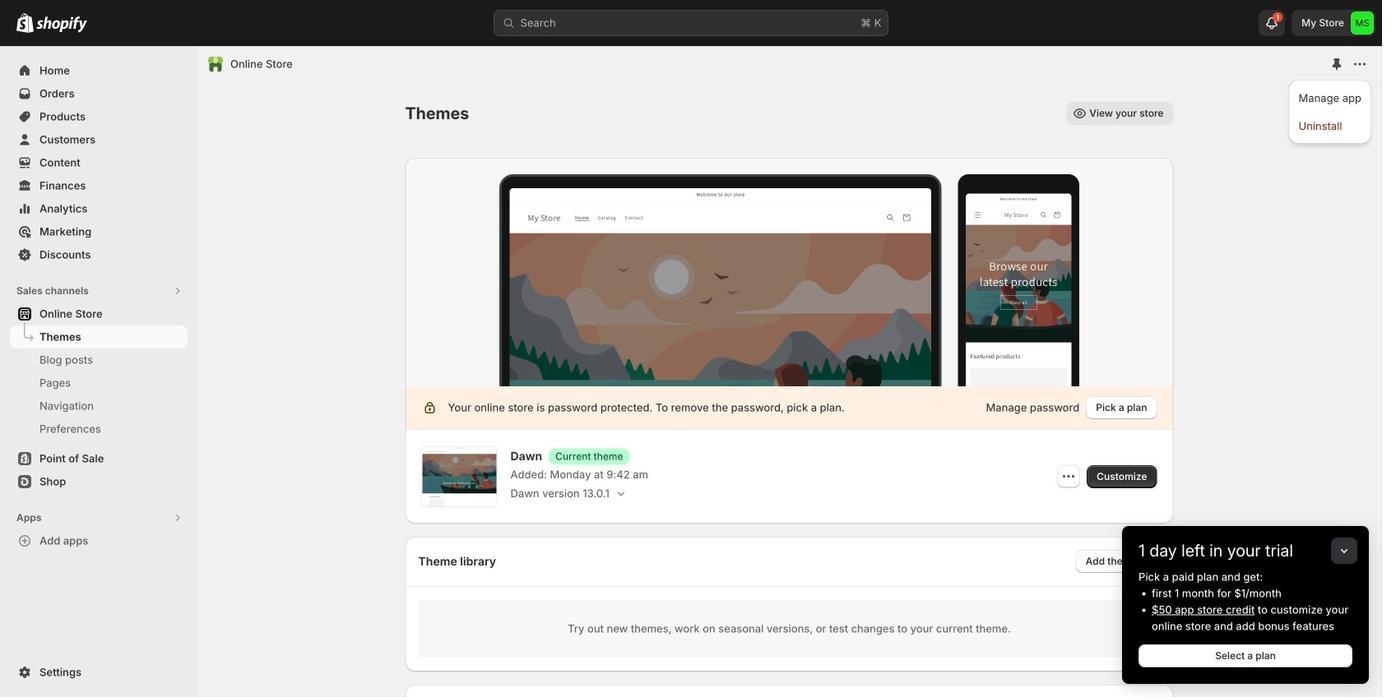 Task type: describe. For each thing, give the bounding box(es) containing it.
online store image
[[207, 56, 224, 72]]

0 horizontal spatial shopify image
[[16, 13, 34, 33]]



Task type: vqa. For each thing, say whether or not it's contained in the screenshot.
Search collections text field
no



Task type: locate. For each thing, give the bounding box(es) containing it.
my store image
[[1351, 12, 1375, 35]]

1 horizontal spatial shopify image
[[36, 16, 87, 33]]

shopify image
[[16, 13, 34, 33], [36, 16, 87, 33]]



